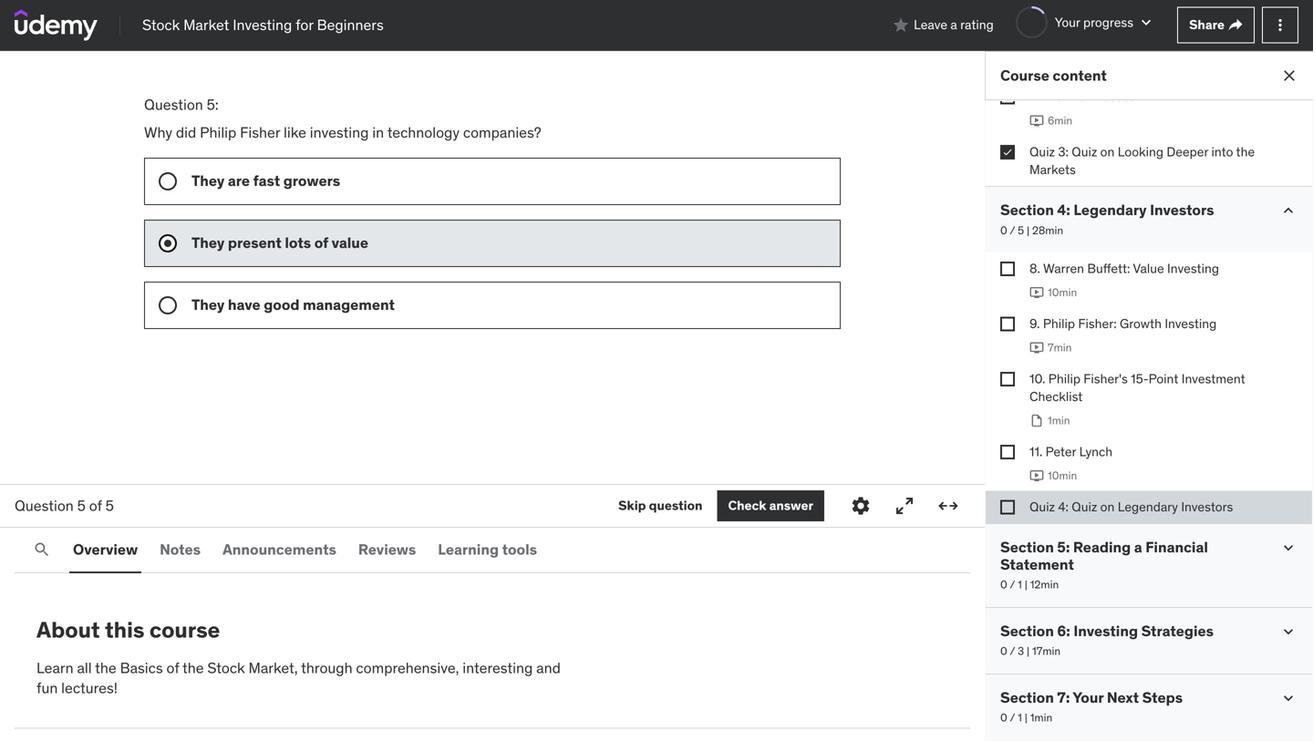 Task type: vqa. For each thing, say whether or not it's contained in the screenshot.
Money-
no



Task type: locate. For each thing, give the bounding box(es) containing it.
question
[[144, 95, 203, 114], [15, 497, 74, 515]]

4 / from the top
[[1010, 711, 1016, 725]]

2 1 from the top
[[1018, 711, 1022, 725]]

small image
[[892, 16, 911, 34]]

beginners
[[317, 15, 384, 34]]

10min for warren
[[1048, 286, 1078, 300]]

section inside "section 7: your next steps 0 / 1 | 1min"
[[1001, 689, 1054, 707]]

0 vertical spatial of
[[314, 233, 328, 252]]

2 vertical spatial they
[[192, 295, 225, 314]]

section 5: reading a financial statement button
[[1001, 538, 1265, 574]]

0 vertical spatial question
[[144, 95, 203, 114]]

3 0 from the top
[[1001, 645, 1008, 659]]

section inside section 6: investing strategies 0 / 3 | 17min
[[1001, 622, 1054, 641]]

2 / from the top
[[1010, 578, 1016, 592]]

1 vertical spatial 10min
[[1048, 469, 1078, 483]]

fullscreen image
[[894, 495, 916, 517]]

0 vertical spatial they
[[192, 171, 225, 190]]

they for they are fast growers
[[192, 171, 225, 190]]

0 vertical spatial a
[[951, 17, 958, 33]]

0 vertical spatial investors
[[1150, 201, 1215, 219]]

0 inside section 6: investing strategies 0 / 3 | 17min
[[1001, 645, 1008, 659]]

0 vertical spatial philip
[[200, 123, 237, 142]]

2 on from the top
[[1101, 499, 1115, 515]]

7.
[[1030, 89, 1039, 105]]

1 horizontal spatial stock
[[207, 659, 245, 678]]

are fast
[[228, 171, 280, 190]]

of
[[314, 233, 328, 252], [89, 497, 102, 515], [167, 659, 179, 678]]

/ inside "section 7: your next steps 0 / 1 | 1min"
[[1010, 711, 1016, 725]]

announcements button
[[219, 528, 340, 572]]

1 left the 12min
[[1018, 578, 1022, 592]]

investing inside section 6: investing strategies 0 / 3 | 17min
[[1074, 622, 1139, 641]]

the
[[1042, 89, 1063, 105]]

point
[[1149, 371, 1179, 387]]

0 vertical spatial your
[[1055, 14, 1081, 30]]

section up 3
[[1001, 622, 1054, 641]]

stock left market
[[142, 15, 180, 34]]

section 7: your next steps button
[[1001, 689, 1183, 707]]

xsmall image
[[1001, 90, 1015, 104]]

10min down warren
[[1048, 286, 1078, 300]]

fisher:
[[1079, 316, 1117, 332]]

0 horizontal spatial question
[[15, 497, 74, 515]]

5: left reading
[[1058, 538, 1070, 557]]

on up reading
[[1101, 499, 1115, 515]]

lectures!
[[61, 679, 118, 698]]

/ inside section 6: investing strategies 0 / 3 | 17min
[[1010, 645, 1016, 659]]

your right 7:
[[1073, 689, 1104, 707]]

the
[[1237, 144, 1255, 160], [95, 659, 117, 678], [182, 659, 204, 678]]

like
[[284, 123, 306, 142]]

8. warren buffett: value investing
[[1030, 261, 1220, 277]]

0 down section 7: your next steps dropdown button
[[1001, 711, 1008, 725]]

4 0 from the top
[[1001, 711, 1008, 725]]

question inside question 5: why did philip fisher like investing in technology companies?
[[144, 95, 203, 114]]

0 vertical spatial stock
[[142, 15, 180, 34]]

1
[[1018, 578, 1022, 592], [1018, 711, 1022, 725]]

into
[[1212, 144, 1234, 160]]

1min
[[1048, 414, 1071, 428], [1031, 711, 1053, 725]]

0 horizontal spatial 5:
[[207, 95, 219, 114]]

0 inside section 4: legendary investors 0 / 5 | 28min
[[1001, 223, 1008, 237]]

of up the overview in the left of the page
[[89, 497, 102, 515]]

question 5: why did philip fisher like investing in technology companies?
[[144, 95, 545, 142]]

10.
[[1030, 371, 1046, 387]]

1 vertical spatial question
[[15, 497, 74, 515]]

legendary up buffett:
[[1074, 201, 1147, 219]]

28min
[[1033, 223, 1064, 237]]

/ left 28min
[[1010, 223, 1016, 237]]

financial
[[1146, 538, 1209, 557]]

play the ipo process image
[[1030, 114, 1045, 128]]

0 horizontal spatial of
[[89, 497, 102, 515]]

they are fast growers
[[192, 171, 340, 190]]

section 6: investing strategies button
[[1001, 622, 1214, 641]]

section up the 12min
[[1001, 538, 1054, 557]]

4: up 28min
[[1058, 201, 1071, 219]]

3 / from the top
[[1010, 645, 1016, 659]]

on left looking
[[1101, 144, 1115, 160]]

3 section from the top
[[1001, 622, 1054, 641]]

skip
[[619, 498, 646, 514]]

steps
[[1143, 689, 1183, 707]]

tools
[[502, 540, 537, 559]]

the right into
[[1237, 144, 1255, 160]]

xsmall image left the 11.
[[1001, 445, 1015, 460]]

why did philip fisher like investing in technology companies? group
[[144, 158, 841, 329]]

0 horizontal spatial a
[[951, 17, 958, 33]]

xsmall image
[[1229, 18, 1243, 32], [1001, 145, 1015, 160], [1001, 262, 1015, 276], [1001, 317, 1015, 332], [1001, 372, 1015, 387], [1001, 445, 1015, 460], [1001, 500, 1015, 515]]

10min
[[1048, 286, 1078, 300], [1048, 469, 1078, 483]]

1 inside "section 7: your next steps 0 / 1 | 1min"
[[1018, 711, 1022, 725]]

2 section from the top
[[1001, 538, 1054, 557]]

expanded view image
[[938, 495, 960, 517]]

market
[[183, 15, 229, 34]]

technology
[[387, 123, 460, 142]]

3:
[[1059, 144, 1069, 160]]

1 10min from the top
[[1048, 286, 1078, 300]]

1min right start philip fisher's 15-point investment checklist image
[[1048, 414, 1071, 428]]

1 vertical spatial 1
[[1018, 711, 1022, 725]]

reading
[[1074, 538, 1131, 557]]

markets
[[1030, 161, 1076, 178]]

small image
[[1138, 13, 1156, 32], [1280, 202, 1298, 220], [1280, 539, 1298, 557], [1280, 623, 1298, 641], [1280, 690, 1298, 708]]

11. peter lynch
[[1030, 444, 1113, 460]]

1 vertical spatial philip
[[1044, 316, 1076, 332]]

ipo
[[1066, 89, 1087, 105]]

5: inside section 5: reading a financial statement 0 / 1 | 12min
[[1058, 538, 1070, 557]]

philip inside 10. philip fisher's 15-point investment checklist
[[1049, 371, 1081, 387]]

section 6: investing strategies 0 / 3 | 17min
[[1001, 622, 1214, 659]]

section up 28min
[[1001, 201, 1054, 219]]

value
[[332, 233, 369, 252]]

on
[[1101, 144, 1115, 160], [1101, 499, 1115, 515]]

0 vertical spatial 4:
[[1058, 201, 1071, 219]]

1 vertical spatial they
[[192, 233, 225, 252]]

/ inside section 5: reading a financial statement 0 / 1 | 12min
[[1010, 578, 1016, 592]]

2 horizontal spatial of
[[314, 233, 328, 252]]

settings image
[[850, 495, 872, 517]]

| left 28min
[[1027, 223, 1030, 237]]

section
[[1001, 201, 1054, 219], [1001, 538, 1054, 557], [1001, 622, 1054, 641], [1001, 689, 1054, 707]]

1 horizontal spatial the
[[182, 659, 204, 678]]

/ left 3
[[1010, 645, 1016, 659]]

sidebar element
[[985, 0, 1314, 742]]

5: down market
[[207, 95, 219, 114]]

1 vertical spatial stock
[[207, 659, 245, 678]]

section for section 7: your next steps
[[1001, 689, 1054, 707]]

they
[[192, 171, 225, 190], [192, 233, 225, 252], [192, 295, 225, 314]]

the right all
[[95, 659, 117, 678]]

legendary
[[1074, 201, 1147, 219], [1118, 499, 1179, 515]]

investing
[[233, 15, 292, 34], [1168, 261, 1220, 277], [1165, 316, 1217, 332], [1074, 622, 1139, 641]]

why
[[144, 123, 172, 142]]

on for looking
[[1101, 144, 1115, 160]]

/ down statement
[[1010, 578, 1016, 592]]

philip right did
[[200, 123, 237, 142]]

they left are fast
[[192, 171, 225, 190]]

1 vertical spatial 5:
[[1058, 538, 1070, 557]]

1 section from the top
[[1001, 201, 1054, 219]]

they left the "present"
[[192, 233, 225, 252]]

they left have
[[192, 295, 225, 314]]

investors up financial on the bottom right
[[1182, 499, 1234, 515]]

4 section from the top
[[1001, 689, 1054, 707]]

4: for section
[[1058, 201, 1071, 219]]

stock left market,
[[207, 659, 245, 678]]

7. the ipo process
[[1030, 89, 1136, 105]]

of right basics
[[167, 659, 179, 678]]

section inside section 5: reading a financial statement 0 / 1 | 12min
[[1001, 538, 1054, 557]]

investing left for
[[233, 15, 292, 34]]

/ inside section 4: legendary investors 0 / 5 | 28min
[[1010, 223, 1016, 237]]

share button
[[1178, 7, 1255, 43]]

investors down deeper
[[1150, 201, 1215, 219]]

1 vertical spatial legendary
[[1118, 499, 1179, 515]]

7:
[[1058, 689, 1070, 707]]

5 inside section 4: legendary investors 0 / 5 | 28min
[[1018, 223, 1025, 237]]

1 horizontal spatial 5
[[105, 497, 114, 515]]

0 vertical spatial 1
[[1018, 578, 1022, 592]]

a left rating
[[951, 17, 958, 33]]

a inside button
[[951, 17, 958, 33]]

search image
[[33, 541, 51, 559]]

learning tools button
[[434, 528, 541, 572]]

0 horizontal spatial stock
[[142, 15, 180, 34]]

1 they from the top
[[192, 171, 225, 190]]

1 on from the top
[[1101, 144, 1115, 160]]

12min
[[1031, 578, 1059, 592]]

0 vertical spatial on
[[1101, 144, 1115, 160]]

1 down 3
[[1018, 711, 1022, 725]]

1 vertical spatial your
[[1073, 689, 1104, 707]]

philip up 7min
[[1044, 316, 1076, 332]]

a right reading
[[1135, 538, 1143, 557]]

comprehensive,
[[356, 659, 459, 678]]

0 left 3
[[1001, 645, 1008, 659]]

4: down "peter"
[[1059, 499, 1069, 515]]

xsmall image left 9.
[[1001, 317, 1015, 332]]

1 horizontal spatial question
[[144, 95, 203, 114]]

philip inside question 5: why did philip fisher like investing in technology companies?
[[200, 123, 237, 142]]

| right 3
[[1027, 645, 1030, 659]]

| left the 12min
[[1025, 578, 1028, 592]]

section 4: legendary investors button
[[1001, 201, 1215, 219]]

quiz up markets
[[1030, 144, 1055, 160]]

for
[[296, 15, 314, 34]]

close course content sidebar image
[[1281, 67, 1299, 85]]

course content
[[1001, 66, 1107, 85]]

small image for section 7: your next steps
[[1280, 690, 1298, 708]]

3 they from the top
[[192, 295, 225, 314]]

1 0 from the top
[[1001, 223, 1008, 237]]

a
[[951, 17, 958, 33], [1135, 538, 1143, 557]]

learning
[[438, 540, 499, 559]]

2 vertical spatial of
[[167, 659, 179, 678]]

philip up checklist
[[1049, 371, 1081, 387]]

growers
[[283, 171, 340, 190]]

investing right value
[[1168, 261, 1220, 277]]

stock market investing for beginners link
[[142, 15, 384, 35]]

overview button
[[69, 528, 141, 572]]

4: inside section 4: legendary investors 0 / 5 | 28min
[[1058, 201, 1071, 219]]

actions image
[[1272, 16, 1290, 34]]

| inside section 5: reading a financial statement 0 / 1 | 12min
[[1025, 578, 1028, 592]]

7min
[[1048, 341, 1072, 355]]

0 down statement
[[1001, 578, 1008, 592]]

your inside "section 7: your next steps 0 / 1 | 1min"
[[1073, 689, 1104, 707]]

philip for 9.
[[1044, 316, 1076, 332]]

2 vertical spatial philip
[[1049, 371, 1081, 387]]

xsmall image left 8.
[[1001, 262, 1015, 276]]

of right "lots"
[[314, 233, 328, 252]]

question for question 5 of 5
[[15, 497, 74, 515]]

they for they have good management
[[192, 295, 225, 314]]

lynch
[[1080, 444, 1113, 460]]

/
[[1010, 223, 1016, 237], [1010, 578, 1016, 592], [1010, 645, 1016, 659], [1010, 711, 1016, 725]]

stock inside learn all the basics of the stock market, through comprehensive, interesting and fun lectures!
[[207, 659, 245, 678]]

0 vertical spatial 10min
[[1048, 286, 1078, 300]]

2 0 from the top
[[1001, 578, 1008, 592]]

0
[[1001, 223, 1008, 237], [1001, 578, 1008, 592], [1001, 645, 1008, 659], [1001, 711, 1008, 725]]

5: inside question 5: why did philip fisher like investing in technology companies?
[[207, 95, 219, 114]]

question up did
[[144, 95, 203, 114]]

growth
[[1120, 316, 1162, 332]]

section left 7:
[[1001, 689, 1054, 707]]

next
[[1107, 689, 1140, 707]]

2 horizontal spatial 5
[[1018, 223, 1025, 237]]

| down section 7: your next steps dropdown button
[[1025, 711, 1028, 725]]

2 horizontal spatial the
[[1237, 144, 1255, 160]]

and
[[537, 659, 561, 678]]

1 horizontal spatial of
[[167, 659, 179, 678]]

investing right 6:
[[1074, 622, 1139, 641]]

1 vertical spatial a
[[1135, 538, 1143, 557]]

on inside quiz 3: quiz on looking deeper into the markets
[[1101, 144, 1115, 160]]

1 / from the top
[[1010, 223, 1016, 237]]

2 they from the top
[[192, 233, 225, 252]]

management
[[303, 295, 395, 314]]

1 vertical spatial 1min
[[1031, 711, 1053, 725]]

question up search image
[[15, 497, 74, 515]]

2 10min from the top
[[1048, 469, 1078, 483]]

1 inside section 5: reading a financial statement 0 / 1 | 12min
[[1018, 578, 1022, 592]]

5:
[[207, 95, 219, 114], [1058, 538, 1070, 557]]

companies?
[[463, 123, 542, 142]]

/ down section 7: your next steps dropdown button
[[1010, 711, 1016, 725]]

0 horizontal spatial 5
[[77, 497, 86, 515]]

10min down "peter"
[[1048, 469, 1078, 483]]

philip
[[200, 123, 237, 142], [1044, 316, 1076, 332], [1049, 371, 1081, 387]]

1 horizontal spatial 5:
[[1058, 538, 1070, 557]]

notes button
[[156, 528, 204, 572]]

section 7: your next steps 0 / 1 | 1min
[[1001, 689, 1183, 725]]

1 vertical spatial 4:
[[1059, 499, 1069, 515]]

legendary up financial on the bottom right
[[1118, 499, 1179, 515]]

1 vertical spatial on
[[1101, 499, 1115, 515]]

legendary inside section 4: legendary investors 0 / 5 | 28min
[[1074, 201, 1147, 219]]

your left progress at right
[[1055, 14, 1081, 30]]

0 vertical spatial 5:
[[207, 95, 219, 114]]

1 vertical spatial of
[[89, 497, 102, 515]]

xsmall image right the share
[[1229, 18, 1243, 32]]

0 left 28min
[[1001, 223, 1008, 237]]

section inside section 4: legendary investors 0 / 5 | 28min
[[1001, 201, 1054, 219]]

the inside quiz 3: quiz on looking deeper into the markets
[[1237, 144, 1255, 160]]

1min down section 7: your next steps dropdown button
[[1031, 711, 1053, 725]]

the down course on the left bottom
[[182, 659, 204, 678]]

1 horizontal spatial a
[[1135, 538, 1143, 557]]

|
[[1027, 223, 1030, 237], [1025, 578, 1028, 592], [1027, 645, 1030, 659], [1025, 711, 1028, 725]]

0 vertical spatial legendary
[[1074, 201, 1147, 219]]

1 1 from the top
[[1018, 578, 1022, 592]]



Task type: describe. For each thing, give the bounding box(es) containing it.
rating
[[961, 17, 994, 33]]

9.
[[1030, 316, 1040, 332]]

skip question button
[[619, 491, 703, 522]]

checklist
[[1030, 389, 1083, 405]]

interesting
[[463, 659, 533, 678]]

leave a rating button
[[892, 3, 994, 47]]

5: for question
[[207, 95, 219, 114]]

strategies
[[1142, 622, 1214, 641]]

of inside learn all the basics of the stock market, through comprehensive, interesting and fun lectures!
[[167, 659, 179, 678]]

section for section 4: legendary investors
[[1001, 201, 1054, 219]]

investors inside section 4: legendary investors 0 / 5 | 28min
[[1150, 201, 1215, 219]]

overview
[[73, 540, 138, 559]]

they for they present lots of value
[[192, 233, 225, 252]]

have
[[228, 295, 261, 314]]

| inside section 4: legendary investors 0 / 5 | 28min
[[1027, 223, 1030, 237]]

3
[[1018, 645, 1025, 659]]

investing right the growth
[[1165, 316, 1217, 332]]

xsmall image left 10.
[[1001, 372, 1015, 387]]

quiz right the 3:
[[1072, 144, 1098, 160]]

learning tools
[[438, 540, 537, 559]]

15-
[[1131, 371, 1149, 387]]

0 horizontal spatial the
[[95, 659, 117, 678]]

announcements
[[223, 540, 337, 559]]

small image for section 4: legendary investors
[[1280, 202, 1298, 220]]

warren
[[1044, 261, 1085, 277]]

peter
[[1046, 444, 1077, 460]]

quiz up reading
[[1072, 499, 1098, 515]]

small image inside your progress dropdown button
[[1138, 13, 1156, 32]]

your progress button
[[1016, 6, 1156, 38]]

6:
[[1058, 622, 1071, 641]]

section for section 5: reading a financial statement
[[1001, 538, 1054, 557]]

10. philip fisher's 15-point investment checklist
[[1030, 371, 1246, 405]]

they have good management
[[192, 295, 395, 314]]

small image for section 6: investing strategies
[[1280, 623, 1298, 641]]

on for legendary
[[1101, 499, 1115, 515]]

fisher
[[240, 123, 280, 142]]

fisher's
[[1084, 371, 1128, 387]]

basics
[[120, 659, 163, 678]]

play peter lynch image
[[1030, 469, 1045, 483]]

check
[[728, 498, 767, 514]]

small image for section 5: reading a financial statement
[[1280, 539, 1298, 557]]

play philip fisher: growth investing image
[[1030, 341, 1045, 355]]

this
[[105, 617, 145, 644]]

start philip fisher's 15-point investment checklist image
[[1030, 414, 1045, 428]]

lots
[[285, 233, 311, 252]]

0 inside "section 7: your next steps 0 / 1 | 1min"
[[1001, 711, 1008, 725]]

progress
[[1084, 14, 1134, 30]]

present
[[228, 233, 282, 252]]

did
[[176, 123, 196, 142]]

section 5: reading a financial statement 0 / 1 | 12min
[[1001, 538, 1209, 592]]

5: for section
[[1058, 538, 1070, 557]]

stock market investing for beginners
[[142, 15, 384, 34]]

process
[[1090, 89, 1136, 105]]

content
[[1053, 66, 1107, 85]]

leave a rating
[[914, 17, 994, 33]]

0 vertical spatial 1min
[[1048, 414, 1071, 428]]

xsmall image right expanded view image
[[1001, 500, 1015, 515]]

share
[[1190, 17, 1225, 33]]

11.
[[1030, 444, 1043, 460]]

market,
[[249, 659, 298, 678]]

4: for quiz
[[1059, 499, 1069, 515]]

course
[[1001, 66, 1050, 85]]

deeper
[[1167, 144, 1209, 160]]

investing
[[310, 123, 369, 142]]

| inside "section 7: your next steps 0 / 1 | 1min"
[[1025, 711, 1028, 725]]

17min
[[1033, 645, 1061, 659]]

your inside dropdown button
[[1055, 14, 1081, 30]]

fun
[[36, 679, 58, 698]]

9. philip fisher: growth investing
[[1030, 316, 1217, 332]]

in
[[372, 123, 384, 142]]

philip for 10.
[[1049, 371, 1081, 387]]

value
[[1133, 261, 1165, 277]]

looking
[[1118, 144, 1164, 160]]

question for question 5: why did philip fisher like investing in technology companies?
[[144, 95, 203, 114]]

notes
[[160, 540, 201, 559]]

buffett:
[[1088, 261, 1131, 277]]

1 vertical spatial investors
[[1182, 499, 1234, 515]]

learn
[[36, 659, 74, 678]]

quiz 4: quiz on legendary investors
[[1030, 499, 1234, 515]]

xsmall image down xsmall icon
[[1001, 145, 1015, 160]]

xsmall image inside share button
[[1229, 18, 1243, 32]]

section 4: legendary investors 0 / 5 | 28min
[[1001, 201, 1215, 237]]

answer
[[770, 498, 814, 514]]

a inside section 5: reading a financial statement 0 / 1 | 12min
[[1135, 538, 1143, 557]]

udemy image
[[15, 10, 98, 41]]

| inside section 6: investing strategies 0 / 3 | 17min
[[1027, 645, 1030, 659]]

1min inside "section 7: your next steps 0 / 1 | 1min"
[[1031, 711, 1053, 725]]

reviews
[[358, 540, 416, 559]]

quiz down play peter lynch icon
[[1030, 499, 1055, 515]]

learn all the basics of the stock market, through comprehensive, interesting and fun lectures!
[[36, 659, 561, 698]]

question 5 of 5
[[15, 497, 114, 515]]

check answer button
[[717, 491, 825, 522]]

section for section 6: investing strategies
[[1001, 622, 1054, 641]]

statement
[[1001, 556, 1075, 574]]

8.
[[1030, 261, 1041, 277]]

check answer
[[728, 498, 814, 514]]

10min for peter
[[1048, 469, 1078, 483]]

0 inside section 5: reading a financial statement 0 / 1 | 12min
[[1001, 578, 1008, 592]]

play warren buffett: value investing image
[[1030, 286, 1045, 300]]

good
[[264, 295, 300, 314]]

skip question
[[619, 498, 703, 514]]

of inside why did philip fisher like investing in technology companies? group
[[314, 233, 328, 252]]

all
[[77, 659, 92, 678]]

through
[[301, 659, 353, 678]]



